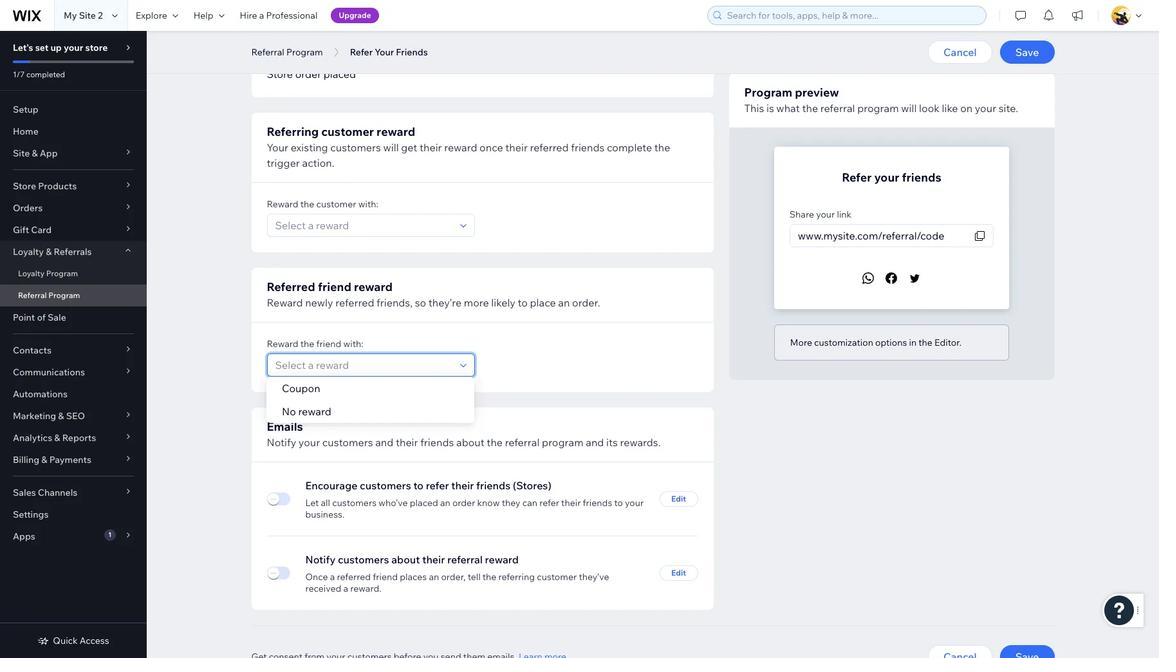 Task type: locate. For each thing, give the bounding box(es) containing it.
referral up tell
[[448, 553, 483, 566]]

customers up reward.
[[338, 553, 389, 566]]

0 horizontal spatial referral
[[448, 553, 483, 566]]

loyalty down loyalty & referrals
[[18, 269, 45, 278]]

program inside program preview this is what the referral program will look like on your site.
[[858, 102, 900, 115]]

edit button for encourage customers to refer their friends (stores)
[[660, 491, 698, 507]]

0 horizontal spatial refer
[[350, 46, 373, 58]]

referral program
[[252, 46, 323, 58], [18, 290, 80, 300]]

& for marketing
[[58, 410, 64, 422]]

customers inside "referring customer reward your existing customers will get their reward once their referred friends complete the trigger action."
[[331, 141, 381, 154]]

program left look
[[858, 102, 900, 115]]

1 vertical spatial refer
[[843, 170, 872, 185]]

0 horizontal spatial program
[[542, 436, 584, 449]]

sales channels
[[13, 487, 78, 498]]

referral program inside referral program link
[[18, 290, 80, 300]]

2 horizontal spatial to
[[615, 497, 623, 509]]

refer your friends
[[843, 170, 942, 185]]

referral down hire a professional link
[[252, 46, 285, 58]]

an right 'place'
[[559, 296, 570, 309]]

program up sale
[[49, 290, 80, 300]]

reward the friend with:
[[267, 338, 364, 350]]

referral program inside referral program button
[[252, 46, 323, 58]]

your down emails
[[299, 436, 320, 449]]

an left the know
[[440, 497, 451, 509]]

0 vertical spatial notify
[[267, 436, 296, 449]]

1 vertical spatial edit button
[[660, 565, 698, 581]]

1 horizontal spatial notify
[[306, 553, 336, 566]]

your
[[375, 46, 394, 58], [267, 141, 289, 154]]

2 reward from the top
[[267, 198, 299, 210]]

reward down trigger
[[267, 198, 299, 210]]

1 vertical spatial an
[[440, 497, 451, 509]]

notify down emails
[[267, 436, 296, 449]]

customers up action.
[[331, 141, 381, 154]]

my
[[64, 10, 77, 21]]

loyalty for loyalty & referrals
[[13, 246, 44, 258]]

refer
[[350, 46, 373, 58], [843, 170, 872, 185]]

referring
[[499, 571, 535, 583]]

program
[[287, 46, 323, 58], [745, 85, 793, 100], [46, 269, 78, 278], [49, 290, 80, 300]]

1 horizontal spatial referral program
[[252, 46, 323, 58]]

2 vertical spatial customer
[[537, 571, 577, 583]]

placed right who've
[[410, 497, 438, 509]]

gift card
[[13, 224, 52, 236]]

your right "on"
[[976, 102, 997, 115]]

its
[[607, 436, 618, 449]]

referral inside notify customers about their referral reward once a referred friend places an order, tell the referring customer they've received a reward.
[[448, 553, 483, 566]]

1 vertical spatial referral
[[505, 436, 540, 449]]

reward up coupon
[[267, 338, 299, 350]]

sales
[[13, 487, 36, 498]]

so
[[415, 296, 426, 309]]

friends inside "referring customer reward your existing customers will get their reward once their referred friends complete the trigger action."
[[571, 141, 605, 154]]

your up trigger
[[267, 141, 289, 154]]

2 vertical spatial to
[[615, 497, 623, 509]]

about up encourage customers to refer their friends (stores) let all customers who've placed an order know they can refer their friends to your business.
[[457, 436, 485, 449]]

customers up who've
[[360, 479, 411, 492]]

what
[[777, 102, 800, 115]]

1 vertical spatial referral program
[[18, 290, 80, 300]]

0 horizontal spatial notify
[[267, 436, 296, 449]]

0 vertical spatial your
[[375, 46, 394, 58]]

placed down trigger:
[[324, 68, 356, 81]]

your right up
[[64, 42, 83, 53]]

once
[[480, 141, 503, 154]]

reward
[[377, 124, 416, 139], [445, 141, 478, 154], [354, 280, 393, 294], [298, 405, 331, 418], [485, 553, 519, 566]]

your up share your link field
[[875, 170, 900, 185]]

1 edit button from the top
[[660, 491, 698, 507]]

2 edit from the top
[[672, 568, 687, 578]]

refer down emails notify your customers and their friends about the referral program and its rewards.
[[426, 479, 449, 492]]

settings
[[13, 509, 49, 520]]

4 reward from the top
[[267, 338, 299, 350]]

2 edit button from the top
[[660, 565, 698, 581]]

1 vertical spatial will
[[384, 141, 399, 154]]

reward up friends,
[[354, 280, 393, 294]]

2 horizontal spatial a
[[344, 583, 349, 594]]

0 vertical spatial store
[[267, 68, 293, 81]]

0 horizontal spatial referral
[[18, 290, 47, 300]]

let
[[306, 497, 319, 509]]

an inside referred friend reward reward newly referred friends, so they're more likely to place an order.
[[559, 296, 570, 309]]

referral
[[821, 102, 856, 115], [505, 436, 540, 449], [448, 553, 483, 566]]

order inside encourage customers to refer their friends (stores) let all customers who've placed an order know they can refer their friends to your business.
[[453, 497, 476, 509]]

1 vertical spatial referred
[[336, 296, 374, 309]]

your left link
[[817, 209, 836, 220]]

a
[[259, 10, 264, 21], [330, 571, 335, 583], [344, 583, 349, 594]]

products
[[38, 180, 77, 192]]

1 horizontal spatial your
[[375, 46, 394, 58]]

refer inside button
[[350, 46, 373, 58]]

store
[[267, 68, 293, 81], [13, 180, 36, 192]]

1 vertical spatial about
[[392, 553, 420, 566]]

will left look
[[902, 102, 917, 115]]

setup link
[[0, 99, 147, 120]]

refer down upgrade button
[[350, 46, 373, 58]]

their up the order,
[[423, 553, 445, 566]]

store inside reward trigger: store order placed
[[267, 68, 293, 81]]

reward inside reward trigger: store order placed
[[267, 51, 299, 62]]

referral for referral program link
[[18, 290, 47, 300]]

referral inside button
[[252, 46, 285, 58]]

store down referral program button
[[267, 68, 293, 81]]

Search for tools, apps, help & more... field
[[724, 6, 983, 24]]

1 vertical spatial with:
[[344, 338, 364, 350]]

& left reports
[[54, 432, 60, 444]]

0 vertical spatial loyalty
[[13, 246, 44, 258]]

loyalty for loyalty program
[[18, 269, 45, 278]]

program inside program preview this is what the referral program will look like on your site.
[[745, 85, 793, 100]]

about inside emails notify your customers and their friends about the referral program and its rewards.
[[457, 436, 485, 449]]

your left friends
[[375, 46, 394, 58]]

friend left places
[[373, 571, 398, 583]]

marketing & seo
[[13, 410, 85, 422]]

program up is
[[745, 85, 793, 100]]

& right billing
[[41, 454, 47, 466]]

their right once
[[506, 141, 528, 154]]

notify
[[267, 436, 296, 449], [306, 553, 336, 566]]

no reward
[[282, 405, 331, 418]]

customer up the existing
[[322, 124, 374, 139]]

0 horizontal spatial order
[[295, 68, 322, 81]]

0 vertical spatial will
[[902, 102, 917, 115]]

your down rewards.
[[625, 497, 644, 509]]

and up who've
[[376, 436, 394, 449]]

store products button
[[0, 175, 147, 197]]

1 reward from the top
[[267, 51, 299, 62]]

will left get
[[384, 141, 399, 154]]

customer up "reward the customer with:" field
[[317, 198, 357, 210]]

order left the know
[[453, 497, 476, 509]]

0 vertical spatial placed
[[324, 68, 356, 81]]

referral up point of sale
[[18, 290, 47, 300]]

order inside reward trigger: store order placed
[[295, 68, 322, 81]]

reward for friend
[[267, 338, 299, 350]]

1 horizontal spatial refer
[[540, 497, 560, 509]]

tell
[[468, 571, 481, 583]]

2 vertical spatial an
[[429, 571, 439, 583]]

0 horizontal spatial an
[[429, 571, 439, 583]]

0 vertical spatial refer
[[350, 46, 373, 58]]

and left its
[[586, 436, 604, 449]]

order down trigger:
[[295, 68, 322, 81]]

a left reward.
[[344, 583, 349, 594]]

0 vertical spatial an
[[559, 296, 570, 309]]

1 vertical spatial store
[[13, 180, 36, 192]]

referral inside sidebar element
[[18, 290, 47, 300]]

the inside emails notify your customers and their friends about the referral program and its rewards.
[[487, 436, 503, 449]]

gift
[[13, 224, 29, 236]]

refer for refer your friends
[[350, 46, 373, 58]]

reward up referring at the bottom left of the page
[[485, 553, 519, 566]]

an left the order,
[[429, 571, 439, 583]]

1 horizontal spatial will
[[902, 102, 917, 115]]

with: for customer
[[359, 198, 379, 210]]

1 vertical spatial program
[[542, 436, 584, 449]]

your inside emails notify your customers and their friends about the referral program and its rewards.
[[299, 436, 320, 449]]

0 vertical spatial to
[[518, 296, 528, 309]]

2 vertical spatial referral
[[448, 553, 483, 566]]

site down home
[[13, 147, 30, 159]]

1 horizontal spatial an
[[440, 497, 451, 509]]

1 horizontal spatial store
[[267, 68, 293, 81]]

1 vertical spatial referral
[[18, 290, 47, 300]]

referral up (stores) in the left of the page
[[505, 436, 540, 449]]

1 horizontal spatial to
[[518, 296, 528, 309]]

referral program for referral program button
[[252, 46, 323, 58]]

refer
[[426, 479, 449, 492], [540, 497, 560, 509]]

1 vertical spatial loyalty
[[18, 269, 45, 278]]

reward left trigger:
[[267, 51, 299, 62]]

Share your link field
[[795, 225, 971, 247]]

0 horizontal spatial your
[[267, 141, 289, 154]]

1 vertical spatial placed
[[410, 497, 438, 509]]

0 vertical spatial referral program
[[252, 46, 323, 58]]

1 horizontal spatial order
[[453, 497, 476, 509]]

program left its
[[542, 436, 584, 449]]

the up encourage customers to refer their friends (stores) let all customers who've placed an order know they can refer their friends to your business.
[[487, 436, 503, 449]]

0 vertical spatial refer
[[426, 479, 449, 492]]

gift card button
[[0, 219, 147, 241]]

analytics
[[13, 432, 52, 444]]

no
[[282, 405, 296, 418]]

referral
[[252, 46, 285, 58], [18, 290, 47, 300]]

friends,
[[377, 296, 413, 309]]

2 and from the left
[[586, 436, 604, 449]]

store up orders
[[13, 180, 36, 192]]

0 vertical spatial with:
[[359, 198, 379, 210]]

a right once
[[330, 571, 335, 583]]

friend up newly
[[318, 280, 352, 294]]

site
[[79, 10, 96, 21], [13, 147, 30, 159]]

1 horizontal spatial referral
[[505, 436, 540, 449]]

your inside program preview this is what the referral program will look like on your site.
[[976, 102, 997, 115]]

referred inside "referring customer reward your existing customers will get their reward once their referred friends complete the trigger action."
[[530, 141, 569, 154]]

0 horizontal spatial referral program
[[18, 290, 80, 300]]

the right the complete
[[655, 141, 671, 154]]

3 reward from the top
[[267, 296, 303, 309]]

likely
[[492, 296, 516, 309]]

& left app
[[32, 147, 38, 159]]

loyalty program link
[[0, 263, 147, 285]]

encourage customers to refer their friends (stores) let all customers who've placed an order know they can refer their friends to your business.
[[306, 479, 644, 520]]

&
[[32, 147, 38, 159], [46, 246, 52, 258], [58, 410, 64, 422], [54, 432, 60, 444], [41, 454, 47, 466]]

0 vertical spatial program
[[858, 102, 900, 115]]

a right hire
[[259, 10, 264, 21]]

2 vertical spatial friend
[[373, 571, 398, 583]]

referral program down loyalty program
[[18, 290, 80, 300]]

1 edit from the top
[[672, 494, 687, 504]]

more customization options in the editor.
[[791, 337, 962, 348]]

with: up reward the friend with: field
[[344, 338, 364, 350]]

1 vertical spatial your
[[267, 141, 289, 154]]

referral down preview
[[821, 102, 856, 115]]

program down professional
[[287, 46, 323, 58]]

1 vertical spatial notify
[[306, 553, 336, 566]]

refer right can
[[540, 497, 560, 509]]

1 horizontal spatial about
[[457, 436, 485, 449]]

friend up reward the friend with: field
[[317, 338, 342, 350]]

know
[[478, 497, 500, 509]]

look
[[920, 102, 940, 115]]

0 vertical spatial edit
[[672, 494, 687, 504]]

referral program down professional
[[252, 46, 323, 58]]

2 horizontal spatial an
[[559, 296, 570, 309]]

2 vertical spatial referred
[[337, 571, 371, 583]]

about up places
[[392, 553, 420, 566]]

place
[[530, 296, 556, 309]]

existing
[[291, 141, 328, 154]]

site left '2'
[[79, 10, 96, 21]]

0 vertical spatial referral
[[252, 46, 285, 58]]

0 horizontal spatial will
[[384, 141, 399, 154]]

reward.
[[351, 583, 382, 594]]

with: up "reward the customer with:" field
[[359, 198, 379, 210]]

loyalty down gift card
[[13, 246, 44, 258]]

0 horizontal spatial site
[[13, 147, 30, 159]]

marketing & seo button
[[0, 405, 147, 427]]

billing
[[13, 454, 39, 466]]

the down preview
[[803, 102, 819, 115]]

1 vertical spatial edit
[[672, 568, 687, 578]]

friends inside emails notify your customers and their friends about the referral program and its rewards.
[[421, 436, 454, 449]]

referral for referral program button
[[252, 46, 285, 58]]

1 horizontal spatial referral
[[252, 46, 285, 58]]

program
[[858, 102, 900, 115], [542, 436, 584, 449]]

reward inside referred friend reward reward newly referred friends, so they're more likely to place an order.
[[354, 280, 393, 294]]

edit for encourage customers to refer their friends (stores)
[[672, 494, 687, 504]]

0 vertical spatial site
[[79, 10, 96, 21]]

more
[[464, 296, 489, 309]]

customer left they've
[[537, 571, 577, 583]]

quick access
[[53, 635, 109, 647]]

customers up encourage
[[323, 436, 373, 449]]

apps
[[13, 531, 35, 542]]

0 horizontal spatial about
[[392, 553, 420, 566]]

billing & payments button
[[0, 449, 147, 471]]

1 vertical spatial site
[[13, 147, 30, 159]]

save
[[1016, 46, 1040, 59]]

0 vertical spatial friend
[[318, 280, 352, 294]]

the right tell
[[483, 571, 497, 583]]

0 vertical spatial referral
[[821, 102, 856, 115]]

your inside "referring customer reward your existing customers will get their reward once their referred friends complete the trigger action."
[[267, 141, 289, 154]]

reward right no
[[298, 405, 331, 418]]

customer
[[322, 124, 374, 139], [317, 198, 357, 210], [537, 571, 577, 583]]

0 horizontal spatial and
[[376, 436, 394, 449]]

and
[[376, 436, 394, 449], [586, 436, 604, 449]]

1 vertical spatial to
[[414, 479, 424, 492]]

0 vertical spatial referred
[[530, 141, 569, 154]]

2 horizontal spatial referral
[[821, 102, 856, 115]]

Reward the friend with: field
[[271, 354, 456, 376]]

trigger
[[267, 157, 300, 169]]

0 horizontal spatial to
[[414, 479, 424, 492]]

loyalty inside popup button
[[13, 246, 44, 258]]

0 horizontal spatial a
[[259, 10, 264, 21]]

1 horizontal spatial and
[[586, 436, 604, 449]]

refer up link
[[843, 170, 872, 185]]

& for billing
[[41, 454, 47, 466]]

is
[[767, 102, 775, 115]]

1 vertical spatial order
[[453, 497, 476, 509]]

list box
[[266, 377, 474, 423]]

customers inside notify customers about their referral reward once a referred friend places an order, tell the referring customer they've received a reward.
[[338, 553, 389, 566]]

your
[[64, 42, 83, 53], [976, 102, 997, 115], [875, 170, 900, 185], [817, 209, 836, 220], [299, 436, 320, 449], [625, 497, 644, 509]]

an
[[559, 296, 570, 309], [440, 497, 451, 509], [429, 571, 439, 583]]

let's set up your store
[[13, 42, 108, 53]]

friend inside referred friend reward reward newly referred friends, so they're more likely to place an order.
[[318, 280, 352, 294]]

& left the seo
[[58, 410, 64, 422]]

1 horizontal spatial site
[[79, 10, 96, 21]]

order.
[[573, 296, 601, 309]]

referred inside notify customers about their referral reward once a referred friend places an order, tell the referring customer they've received a reward.
[[337, 571, 371, 583]]

1 horizontal spatial program
[[858, 102, 900, 115]]

program inside button
[[287, 46, 323, 58]]

None field
[[271, 13, 470, 35]]

reward inside notify customers about their referral reward once a referred friend places an order, tell the referring customer they've received a reward.
[[485, 553, 519, 566]]

friend
[[318, 280, 352, 294], [317, 338, 342, 350], [373, 571, 398, 583]]

loyalty & referrals button
[[0, 241, 147, 263]]

0 vertical spatial edit button
[[660, 491, 698, 507]]

0 vertical spatial customer
[[322, 124, 374, 139]]

0 vertical spatial about
[[457, 436, 485, 449]]

0 vertical spatial order
[[295, 68, 322, 81]]

referral inside emails notify your customers and their friends about the referral program and its rewards.
[[505, 436, 540, 449]]

reward down "referred"
[[267, 296, 303, 309]]

their up who've
[[396, 436, 418, 449]]

0 horizontal spatial store
[[13, 180, 36, 192]]

program preview this is what the referral program will look like on your site.
[[745, 85, 1019, 115]]

about
[[457, 436, 485, 449], [392, 553, 420, 566]]

notify up once
[[306, 553, 336, 566]]

list box containing coupon
[[266, 377, 474, 423]]

their
[[420, 141, 442, 154], [506, 141, 528, 154], [396, 436, 418, 449], [452, 479, 474, 492], [562, 497, 581, 509], [423, 553, 445, 566]]

0 horizontal spatial refer
[[426, 479, 449, 492]]

& up loyalty program
[[46, 246, 52, 258]]

help button
[[186, 0, 232, 31]]

1 horizontal spatial refer
[[843, 170, 872, 185]]

1 horizontal spatial placed
[[410, 497, 438, 509]]

0 horizontal spatial placed
[[324, 68, 356, 81]]

program down loyalty & referrals
[[46, 269, 78, 278]]



Task type: describe. For each thing, give the bounding box(es) containing it.
referral program button
[[245, 43, 330, 62]]

this
[[745, 102, 765, 115]]

newly
[[305, 296, 333, 309]]

1 vertical spatial refer
[[540, 497, 560, 509]]

reward for store
[[267, 51, 299, 62]]

the right in
[[919, 337, 933, 348]]

the down action.
[[301, 198, 315, 210]]

program inside emails notify your customers and their friends about the referral program and its rewards.
[[542, 436, 584, 449]]

explore
[[136, 10, 167, 21]]

on
[[961, 102, 973, 115]]

will inside "referring customer reward your existing customers will get their reward once their referred friends complete the trigger action."
[[384, 141, 399, 154]]

contacts button
[[0, 339, 147, 361]]

home
[[13, 126, 39, 137]]

quick access button
[[38, 635, 109, 647]]

set
[[35, 42, 49, 53]]

& for loyalty
[[46, 246, 52, 258]]

referrals
[[54, 246, 92, 258]]

emails
[[267, 419, 303, 434]]

get
[[401, 141, 418, 154]]

card
[[31, 224, 52, 236]]

automations link
[[0, 383, 147, 405]]

notify inside emails notify your customers and their friends about the referral program and its rewards.
[[267, 436, 296, 449]]

help
[[194, 10, 214, 21]]

completed
[[26, 70, 65, 79]]

referral program link
[[0, 285, 147, 307]]

store inside store products dropdown button
[[13, 180, 36, 192]]

reward the customer with:
[[267, 198, 379, 210]]

friends
[[396, 46, 428, 58]]

action.
[[302, 157, 335, 169]]

channels
[[38, 487, 78, 498]]

places
[[400, 571, 427, 583]]

in
[[910, 337, 917, 348]]

referring
[[267, 124, 319, 139]]

customer inside "referring customer reward your existing customers will get their reward once their referred friends complete the trigger action."
[[322, 124, 374, 139]]

store products
[[13, 180, 77, 192]]

reward up get
[[377, 124, 416, 139]]

let's
[[13, 42, 33, 53]]

orders
[[13, 202, 43, 214]]

refer your friends
[[350, 46, 428, 58]]

hire a professional link
[[232, 0, 326, 31]]

point
[[13, 312, 35, 323]]

hire
[[240, 10, 257, 21]]

notify inside notify customers about their referral reward once a referred friend places an order, tell the referring customer they've received a reward.
[[306, 553, 336, 566]]

1/7 completed
[[13, 70, 65, 79]]

communications button
[[0, 361, 147, 383]]

1 vertical spatial friend
[[317, 338, 342, 350]]

1 vertical spatial customer
[[317, 198, 357, 210]]

their inside notify customers about their referral reward once a referred friend places an order, tell the referring customer they've received a reward.
[[423, 553, 445, 566]]

up
[[51, 42, 62, 53]]

seo
[[66, 410, 85, 422]]

communications
[[13, 366, 85, 378]]

coupon
[[282, 382, 320, 395]]

placed inside reward trigger: store order placed
[[324, 68, 356, 81]]

customization
[[815, 337, 874, 348]]

they've
[[579, 571, 610, 583]]

refer for refer your friends
[[843, 170, 872, 185]]

the down newly
[[301, 338, 315, 350]]

their inside emails notify your customers and their friends about the referral program and its rewards.
[[396, 436, 418, 449]]

reports
[[62, 432, 96, 444]]

reward inside referred friend reward reward newly referred friends, so they're more likely to place an order.
[[267, 296, 303, 309]]

setup
[[13, 104, 38, 115]]

my site 2
[[64, 10, 103, 21]]

share your link
[[790, 209, 852, 220]]

business.
[[306, 509, 345, 520]]

about inside notify customers about their referral reward once a referred friend places an order, tell the referring customer they've received a reward.
[[392, 553, 420, 566]]

2
[[98, 10, 103, 21]]

& for site
[[32, 147, 38, 159]]

share
[[790, 209, 815, 220]]

order,
[[441, 571, 466, 583]]

the inside notify customers about their referral reward once a referred friend places an order, tell the referring customer they've received a reward.
[[483, 571, 497, 583]]

site.
[[999, 102, 1019, 115]]

reward for customer
[[267, 198, 299, 210]]

1 horizontal spatial a
[[330, 571, 335, 583]]

settings link
[[0, 504, 147, 526]]

payments
[[49, 454, 91, 466]]

edit for notify customers about their referral reward
[[672, 568, 687, 578]]

their down emails notify your customers and their friends about the referral program and its rewards.
[[452, 479, 474, 492]]

edit button for notify customers about their referral reward
[[660, 565, 698, 581]]

your inside sidebar element
[[64, 42, 83, 53]]

app
[[40, 147, 58, 159]]

orders button
[[0, 197, 147, 219]]

professional
[[266, 10, 318, 21]]

program for referral program button
[[287, 46, 323, 58]]

customers inside emails notify your customers and their friends about the referral program and its rewards.
[[323, 436, 373, 449]]

to inside referred friend reward reward newly referred friends, so they're more likely to place an order.
[[518, 296, 528, 309]]

loyalty program
[[18, 269, 78, 278]]

program for loyalty program link
[[46, 269, 78, 278]]

automations
[[13, 388, 68, 400]]

1
[[108, 531, 112, 539]]

upgrade
[[339, 10, 371, 20]]

with: for friend
[[344, 338, 364, 350]]

their right can
[[562, 497, 581, 509]]

Reward the customer with: field
[[271, 214, 456, 236]]

referred inside referred friend reward reward newly referred friends, so they're more likely to place an order.
[[336, 296, 374, 309]]

will inside program preview this is what the referral program will look like on your site.
[[902, 102, 917, 115]]

your inside encourage customers to refer their friends (stores) let all customers who've placed an order know they can refer their friends to your business.
[[625, 497, 644, 509]]

your inside refer your friends button
[[375, 46, 394, 58]]

customers down encourage
[[332, 497, 377, 509]]

reward left once
[[445, 141, 478, 154]]

received
[[306, 583, 342, 594]]

referral inside program preview this is what the referral program will look like on your site.
[[821, 102, 856, 115]]

encourage
[[306, 479, 358, 492]]

link
[[838, 209, 852, 220]]

like
[[943, 102, 959, 115]]

trigger:
[[301, 51, 332, 62]]

editor.
[[935, 337, 962, 348]]

the inside "referring customer reward your existing customers will get their reward once their referred friends complete the trigger action."
[[655, 141, 671, 154]]

cancel button
[[929, 41, 993, 64]]

sales channels button
[[0, 482, 147, 504]]

can
[[523, 497, 538, 509]]

referral program for referral program link
[[18, 290, 80, 300]]

program for referral program link
[[49, 290, 80, 300]]

cancel
[[944, 46, 977, 59]]

the inside program preview this is what the referral program will look like on your site.
[[803, 102, 819, 115]]

customer inside notify customers about their referral reward once a referred friend places an order, tell the referring customer they've received a reward.
[[537, 571, 577, 583]]

their right get
[[420, 141, 442, 154]]

sidebar element
[[0, 31, 147, 658]]

complete
[[607, 141, 653, 154]]

1 and from the left
[[376, 436, 394, 449]]

an inside notify customers about their referral reward once a referred friend places an order, tell the referring customer they've received a reward.
[[429, 571, 439, 583]]

site inside popup button
[[13, 147, 30, 159]]

billing & payments
[[13, 454, 91, 466]]

& for analytics
[[54, 432, 60, 444]]

referred friend reward reward newly referred friends, so they're more likely to place an order.
[[267, 280, 601, 309]]

analytics & reports
[[13, 432, 96, 444]]

placed inside encourage customers to refer their friends (stores) let all customers who've placed an order know they can refer their friends to your business.
[[410, 497, 438, 509]]

emails notify your customers and their friends about the referral program and its rewards.
[[267, 419, 661, 449]]

an inside encourage customers to refer their friends (stores) let all customers who've placed an order know they can refer their friends to your business.
[[440, 497, 451, 509]]

site & app
[[13, 147, 58, 159]]

reward inside list box
[[298, 405, 331, 418]]

friend inside notify customers about their referral reward once a referred friend places an order, tell the referring customer they've received a reward.
[[373, 571, 398, 583]]

referred
[[267, 280, 315, 294]]



Task type: vqa. For each thing, say whether or not it's contained in the screenshot.
bottom referred
yes



